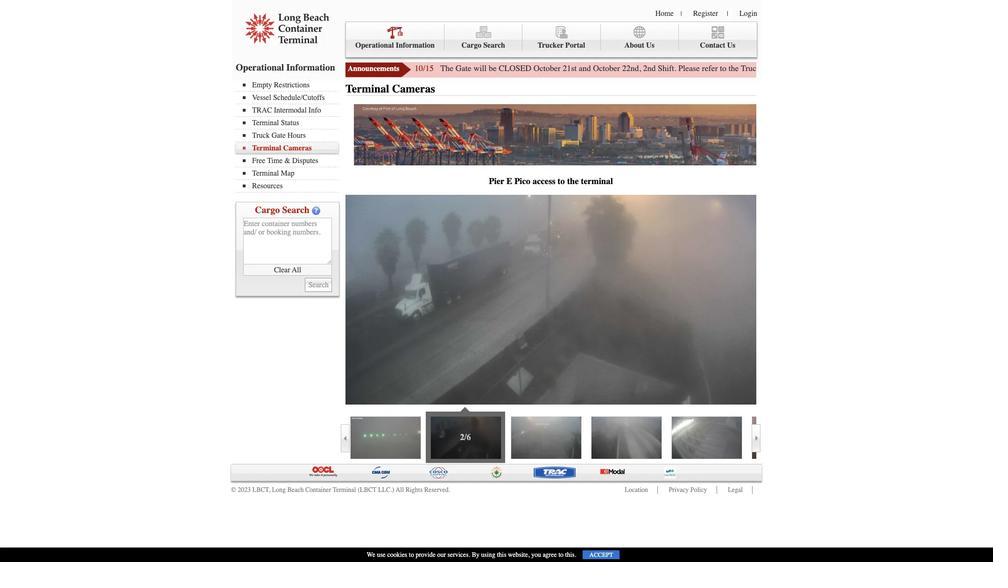 Task type: vqa. For each thing, say whether or not it's contained in the screenshot.
leftmost Gate
yes



Task type: describe. For each thing, give the bounding box(es) containing it.
announcements
[[348, 64, 400, 73]]

policy
[[691, 486, 708, 494]]

closed
[[499, 63, 532, 73]]

schedule/cutoffs
[[273, 93, 325, 102]]

you
[[532, 551, 541, 559]]

use
[[377, 551, 386, 559]]

operational information inside menu bar
[[356, 41, 435, 50]]

terminal up resources
[[252, 169, 279, 178]]

vessel
[[252, 93, 271, 102]]

1 | from the left
[[681, 10, 682, 18]]

cargo search inside menu bar
[[462, 41, 506, 50]]

information inside menu bar
[[396, 41, 435, 50]]

disputes
[[292, 157, 319, 165]]

login link
[[740, 9, 758, 18]]

terminal cameras link
[[243, 144, 339, 152]]

pico
[[515, 176, 531, 186]]

cameras inside empty restrictions vessel schedule/cutoffs trac intermodal info terminal status truck gate hours terminal cameras free time & disputes terminal map resources
[[283, 144, 312, 152]]

21st
[[563, 63, 577, 73]]

container
[[306, 486, 331, 494]]

empty
[[252, 81, 272, 89]]

trac intermodal info link
[[243, 106, 339, 114]]

legal link
[[729, 486, 743, 494]]

e
[[507, 176, 513, 186]]

the
[[441, 63, 454, 73]]

login
[[740, 9, 758, 18]]

pier e pico access to the terminal
[[489, 176, 613, 186]]

1 horizontal spatial the
[[729, 63, 739, 73]]

provide
[[416, 551, 436, 559]]

intermodal
[[274, 106, 307, 114]]

accept
[[590, 551, 614, 558]]

terminal
[[581, 176, 613, 186]]

1 october from the left
[[534, 63, 561, 73]]

and
[[579, 63, 591, 73]]

1 for from the left
[[838, 63, 848, 73]]

0 vertical spatial truck
[[741, 63, 761, 73]]

2023
[[238, 486, 251, 494]]

©
[[231, 486, 236, 494]]

website,
[[508, 551, 530, 559]]

terminal down trac at top
[[252, 119, 279, 127]]

1 vertical spatial operational
[[236, 62, 284, 73]]

be
[[489, 63, 497, 73]]

&
[[285, 157, 291, 165]]

resources link
[[243, 182, 339, 190]]

terminal down announcements at the left top of page
[[346, 82, 390, 95]]

privacy
[[669, 486, 689, 494]]

to right access
[[558, 176, 565, 186]]

2 horizontal spatial the
[[927, 63, 937, 73]]

1 vertical spatial all
[[396, 486, 404, 494]]

about
[[625, 41, 645, 50]]

menu bar containing empty restrictions
[[236, 80, 343, 193]]

1 horizontal spatial hours
[[781, 63, 802, 73]]

please
[[679, 63, 700, 73]]

map
[[281, 169, 295, 178]]

trac
[[252, 106, 272, 114]]

free
[[252, 157, 266, 165]]

terminal cameras
[[346, 82, 435, 95]]

agree
[[543, 551, 557, 559]]

status
[[281, 119, 299, 127]]

location
[[625, 486, 649, 494]]

web
[[804, 63, 818, 73]]

gate
[[875, 63, 889, 73]]

truck inside empty restrictions vessel schedule/cutoffs trac intermodal info terminal status truck gate hours terminal cameras free time & disputes terminal map resources
[[252, 131, 270, 140]]

gate inside empty restrictions vessel schedule/cutoffs trac intermodal info terminal status truck gate hours terminal cameras free time & disputes terminal map resources
[[272, 131, 286, 140]]

accept button
[[583, 550, 620, 559]]

2nd
[[644, 63, 656, 73]]

page
[[820, 63, 836, 73]]

will
[[474, 63, 487, 73]]

hours inside empty restrictions vessel schedule/cutoffs trac intermodal info terminal status truck gate hours terminal cameras free time & disputes terminal map resources
[[288, 131, 306, 140]]

2 october from the left
[[593, 63, 621, 73]]

llc.)
[[378, 486, 395, 494]]

privacy policy
[[669, 486, 708, 494]]

pier
[[489, 176, 505, 186]]

time
[[267, 157, 283, 165]]

register link
[[694, 9, 719, 18]]

search inside cargo search link
[[484, 41, 506, 50]]

menu bar containing operational information
[[346, 21, 758, 57]]

10/15 the gate will be closed october 21st and october 22nd, 2nd shift. please refer to the truck gate hours web page for further gate details for the week.
[[415, 63, 959, 73]]

clear all
[[274, 266, 301, 274]]

cargo inside menu bar
[[462, 41, 482, 50]]

further
[[850, 63, 873, 73]]

2 | from the left
[[728, 10, 729, 18]]

rights
[[406, 486, 423, 494]]

using
[[482, 551, 496, 559]]

access
[[533, 176, 556, 186]]

empty restrictions link
[[243, 81, 339, 89]]

Enter container numbers and/ or booking numbers.  text field
[[243, 218, 332, 264]]

trucker
[[538, 41, 564, 50]]



Task type: locate. For each thing, give the bounding box(es) containing it.
1 vertical spatial cameras
[[283, 144, 312, 152]]

the
[[729, 63, 739, 73], [927, 63, 937, 73], [568, 176, 579, 186]]

gate
[[456, 63, 472, 73], [763, 63, 779, 73], [272, 131, 286, 140]]

menu bar
[[346, 21, 758, 57], [236, 80, 343, 193]]

1 horizontal spatial us
[[728, 41, 736, 50]]

1 horizontal spatial for
[[915, 63, 925, 73]]

cameras down truck gate hours link
[[283, 144, 312, 152]]

info
[[309, 106, 321, 114]]

operational information up announcements at the left top of page
[[356, 41, 435, 50]]

all right clear
[[292, 266, 301, 274]]

0 horizontal spatial cargo search
[[255, 205, 310, 215]]

|
[[681, 10, 682, 18], [728, 10, 729, 18]]

cookies
[[388, 551, 408, 559]]

us for contact us
[[728, 41, 736, 50]]

search
[[484, 41, 506, 50], [282, 205, 310, 215]]

0 horizontal spatial truck
[[252, 131, 270, 140]]

0 vertical spatial search
[[484, 41, 506, 50]]

information
[[396, 41, 435, 50], [287, 62, 335, 73]]

us inside about us link
[[647, 41, 655, 50]]

this.
[[566, 551, 577, 559]]

the left terminal
[[568, 176, 579, 186]]

contact us
[[701, 41, 736, 50]]

1 horizontal spatial october
[[593, 63, 621, 73]]

None submit
[[305, 278, 332, 292]]

1 vertical spatial cargo search
[[255, 205, 310, 215]]

home
[[656, 9, 674, 18]]

to left this.
[[559, 551, 564, 559]]

1 horizontal spatial gate
[[456, 63, 472, 73]]

1 vertical spatial search
[[282, 205, 310, 215]]

for right page
[[838, 63, 848, 73]]

information up restrictions
[[287, 62, 335, 73]]

1 horizontal spatial all
[[396, 486, 404, 494]]

0 horizontal spatial hours
[[288, 131, 306, 140]]

0 vertical spatial information
[[396, 41, 435, 50]]

services.
[[448, 551, 471, 559]]

truck right refer
[[741, 63, 761, 73]]

operational up 'empty'
[[236, 62, 284, 73]]

resources
[[252, 182, 283, 190]]

the right refer
[[729, 63, 739, 73]]

(lbct
[[358, 486, 377, 494]]

2 for from the left
[[915, 63, 925, 73]]

0 horizontal spatial all
[[292, 266, 301, 274]]

1 horizontal spatial search
[[484, 41, 506, 50]]

legal
[[729, 486, 743, 494]]

0 horizontal spatial operational information
[[236, 62, 335, 73]]

| left login link
[[728, 10, 729, 18]]

all right llc.)
[[396, 486, 404, 494]]

to left provide
[[409, 551, 414, 559]]

truck gate hours link
[[243, 131, 339, 140]]

free time & disputes link
[[243, 157, 339, 165]]

by
[[472, 551, 480, 559]]

0 horizontal spatial gate
[[272, 131, 286, 140]]

the left week.
[[927, 63, 937, 73]]

gate right the
[[456, 63, 472, 73]]

0 vertical spatial cameras
[[392, 82, 435, 95]]

long
[[272, 486, 286, 494]]

restrictions
[[274, 81, 310, 89]]

contact us link
[[679, 24, 757, 51]]

1 vertical spatial operational information
[[236, 62, 335, 73]]

clear
[[274, 266, 290, 274]]

register
[[694, 9, 719, 18]]

for
[[838, 63, 848, 73], [915, 63, 925, 73]]

cargo search
[[462, 41, 506, 50], [255, 205, 310, 215]]

0 horizontal spatial us
[[647, 41, 655, 50]]

1 us from the left
[[647, 41, 655, 50]]

1 vertical spatial hours
[[288, 131, 306, 140]]

all
[[292, 266, 301, 274], [396, 486, 404, 494]]

© 2023 lbct, long beach container terminal (lbct llc.) all rights reserved.
[[231, 486, 451, 494]]

1 horizontal spatial menu bar
[[346, 21, 758, 57]]

2 us from the left
[[728, 41, 736, 50]]

for right details
[[915, 63, 925, 73]]

terminal up free
[[252, 144, 282, 152]]

our
[[438, 551, 446, 559]]

us for about us
[[647, 41, 655, 50]]

1 horizontal spatial cargo search
[[462, 41, 506, 50]]

us
[[647, 41, 655, 50], [728, 41, 736, 50]]

operational up announcements at the left top of page
[[356, 41, 394, 50]]

we use cookies to provide our services. by using this website, you agree to this.
[[367, 551, 577, 559]]

search down resources link
[[282, 205, 310, 215]]

0 vertical spatial operational
[[356, 41, 394, 50]]

portal
[[566, 41, 586, 50]]

1 horizontal spatial operational
[[356, 41, 394, 50]]

0 vertical spatial all
[[292, 266, 301, 274]]

us right about
[[647, 41, 655, 50]]

1 horizontal spatial truck
[[741, 63, 761, 73]]

information up 10/15
[[396, 41, 435, 50]]

location link
[[625, 486, 649, 494]]

october right the and
[[593, 63, 621, 73]]

0 horizontal spatial search
[[282, 205, 310, 215]]

operational information
[[356, 41, 435, 50], [236, 62, 335, 73]]

0 horizontal spatial |
[[681, 10, 682, 18]]

beach
[[288, 486, 304, 494]]

to right refer
[[721, 63, 727, 73]]

cargo up "will"
[[462, 41, 482, 50]]

trucker portal link
[[523, 24, 601, 51]]

cameras down 10/15
[[392, 82, 435, 95]]

cargo search up "will"
[[462, 41, 506, 50]]

1 horizontal spatial |
[[728, 10, 729, 18]]

operational information up empty restrictions link
[[236, 62, 335, 73]]

2/6
[[460, 432, 471, 442]]

0 vertical spatial cargo
[[462, 41, 482, 50]]

cargo down resources
[[255, 205, 280, 215]]

0 horizontal spatial menu bar
[[236, 80, 343, 193]]

2 horizontal spatial gate
[[763, 63, 779, 73]]

22nd,
[[623, 63, 642, 73]]

10/15
[[415, 63, 434, 73]]

terminal map link
[[243, 169, 339, 178]]

0 horizontal spatial information
[[287, 62, 335, 73]]

gate left web
[[763, 63, 779, 73]]

cargo search link
[[445, 24, 523, 51]]

terminal left (lbct
[[333, 486, 356, 494]]

details
[[891, 63, 913, 73]]

operational inside menu bar
[[356, 41, 394, 50]]

vessel schedule/cutoffs link
[[243, 93, 339, 102]]

trucker portal
[[538, 41, 586, 50]]

terminal status link
[[243, 119, 339, 127]]

1 vertical spatial information
[[287, 62, 335, 73]]

shift.
[[658, 63, 677, 73]]

week.
[[939, 63, 959, 73]]

october left the 21st
[[534, 63, 561, 73]]

clear all button
[[243, 264, 332, 276]]

cargo search down resources link
[[255, 205, 310, 215]]

all inside clear all button
[[292, 266, 301, 274]]

1 horizontal spatial information
[[396, 41, 435, 50]]

0 horizontal spatial cameras
[[283, 144, 312, 152]]

operational
[[356, 41, 394, 50], [236, 62, 284, 73]]

cargo
[[462, 41, 482, 50], [255, 205, 280, 215]]

0 horizontal spatial the
[[568, 176, 579, 186]]

1 vertical spatial truck
[[252, 131, 270, 140]]

hours left web
[[781, 63, 802, 73]]

us right contact on the top right
[[728, 41, 736, 50]]

hours down terminal status 'link'
[[288, 131, 306, 140]]

gate down status
[[272, 131, 286, 140]]

0 vertical spatial hours
[[781, 63, 802, 73]]

terminal
[[346, 82, 390, 95], [252, 119, 279, 127], [252, 144, 282, 152], [252, 169, 279, 178], [333, 486, 356, 494]]

home link
[[656, 9, 674, 18]]

us inside contact us link
[[728, 41, 736, 50]]

operational information link
[[346, 24, 445, 51]]

privacy policy link
[[669, 486, 708, 494]]

reserved.
[[425, 486, 451, 494]]

| right home link
[[681, 10, 682, 18]]

0 horizontal spatial cargo
[[255, 205, 280, 215]]

0 vertical spatial cargo search
[[462, 41, 506, 50]]

1 horizontal spatial cameras
[[392, 82, 435, 95]]

search up be on the top of page
[[484, 41, 506, 50]]

0 vertical spatial menu bar
[[346, 21, 758, 57]]

0 vertical spatial operational information
[[356, 41, 435, 50]]

0 horizontal spatial october
[[534, 63, 561, 73]]

we
[[367, 551, 376, 559]]

0 horizontal spatial operational
[[236, 62, 284, 73]]

to
[[721, 63, 727, 73], [558, 176, 565, 186], [409, 551, 414, 559], [559, 551, 564, 559]]

1 vertical spatial cargo
[[255, 205, 280, 215]]

lbct,
[[253, 486, 270, 494]]

1 horizontal spatial operational information
[[356, 41, 435, 50]]

about us
[[625, 41, 655, 50]]

contact
[[701, 41, 726, 50]]

1 vertical spatial menu bar
[[236, 80, 343, 193]]

truck down trac at top
[[252, 131, 270, 140]]

0 horizontal spatial for
[[838, 63, 848, 73]]

about us link
[[601, 24, 679, 51]]

1 horizontal spatial cargo
[[462, 41, 482, 50]]



